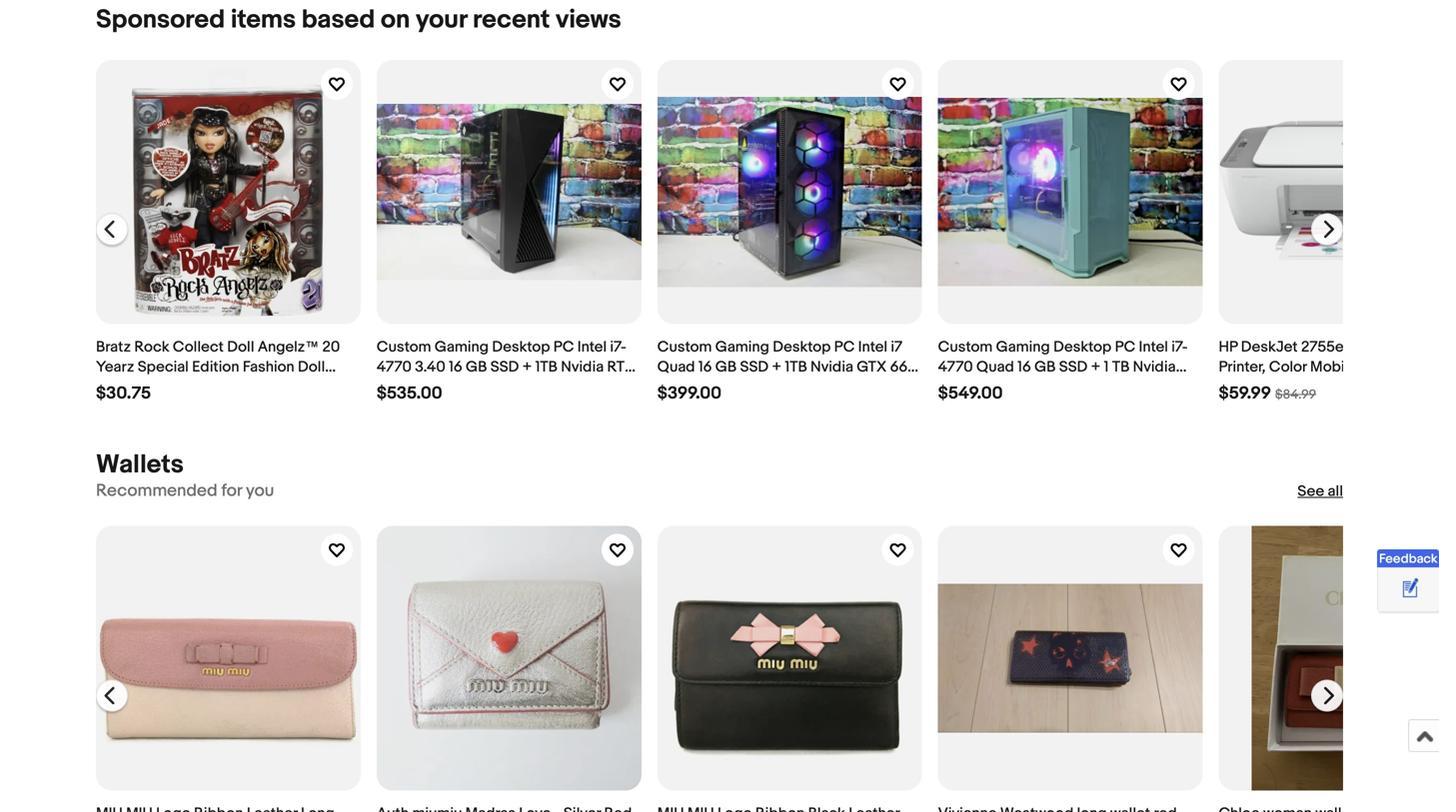 Task type: describe. For each thing, give the bounding box(es) containing it.
see all
[[1298, 483, 1344, 501]]

bratz
[[96, 339, 131, 357]]

$59.99
[[1219, 384, 1272, 405]]

based
[[302, 4, 375, 35]]

edition
[[192, 359, 239, 377]]

pc for $549.00
[[1115, 339, 1136, 357]]

gaming for $399.00
[[716, 339, 770, 357]]

2
[[658, 379, 666, 397]]

ink
[[1421, 339, 1440, 357]]

2060 inside custom gaming desktop pc intel i7- 4770 3.40 16 gb ssd + 1tb nvidia rtx 2060 6 gb
[[377, 379, 413, 397]]

custom gaming desktop pc intel i7 quad 16 gb ssd + 1tb nvidia gtx 660 2 gb hdmi
[[658, 339, 917, 397]]

fashion
[[243, 359, 295, 377]]

views
[[556, 4, 621, 35]]

quad inside custom gaming desktop pc intel i7- 4770 quad 16 gb ssd + 1 tb nvidia rtx 2060 6gb
[[977, 359, 1014, 377]]

16 for $549.00
[[1018, 359, 1031, 377]]

gb inside custom gaming desktop pc intel i7- 4770 quad 16 gb ssd + 1 tb nvidia rtx 2060 6gb
[[1035, 359, 1056, 377]]

$30.75
[[96, 384, 151, 405]]

ssd for $549.00
[[1059, 359, 1088, 377]]

rtx inside custom gaming desktop pc intel i7- 4770 3.40 16 gb ssd + 1tb nvidia rtx 2060 6 gb
[[607, 359, 635, 377]]

intel for $535.00
[[578, 339, 607, 357]]

2060 inside custom gaming desktop pc intel i7- 4770 quad 16 gb ssd + 1 tb nvidia rtx 2060 6gb
[[970, 379, 1005, 397]]

desktop for $535.00
[[492, 339, 550, 357]]

6
[[416, 379, 425, 397]]

$84.99
[[1276, 388, 1317, 403]]

one
[[1389, 339, 1418, 357]]

you
[[246, 481, 274, 502]]

collect
[[173, 339, 224, 357]]

sponsored items based on your recent views
[[96, 4, 621, 35]]

1
[[1104, 359, 1109, 377]]

+ for $549.00
[[1091, 359, 1101, 377]]

$549.00 text field
[[938, 384, 1003, 405]]

jade™
[[96, 379, 144, 397]]

rtx inside custom gaming desktop pc intel i7- 4770 quad 16 gb ssd + 1 tb nvidia rtx 2060 6gb
[[938, 379, 966, 397]]

quad inside custom gaming desktop pc intel i7 quad 16 gb ssd + 1tb nvidia gtx 660 2 gb hdmi
[[658, 359, 695, 377]]

1tb inside custom gaming desktop pc intel i7 quad 16 gb ssd + 1tb nvidia gtx 660 2 gb hdmi
[[785, 359, 807, 377]]

sponsored
[[96, 4, 225, 35]]

recent
[[473, 4, 550, 35]]

3.40
[[415, 359, 446, 377]]

$535.00
[[377, 384, 443, 405]]

in-
[[1371, 339, 1389, 357]]

4770 for $535.00
[[377, 359, 412, 377]]

nvidia inside custom gaming desktop pc intel i7- 4770 quad 16 gb ssd + 1 tb nvidia rtx 2060 6gb
[[1133, 359, 1176, 377]]

nvidia inside custom gaming desktop pc intel i7- 4770 3.40 16 gb ssd + 1tb nvidia rtx 2060 6 gb
[[561, 359, 604, 377]]

hdmi
[[694, 379, 732, 397]]

gb right 3.40 on the top of the page
[[466, 359, 487, 377]]

16 inside custom gaming desktop pc intel i7 quad 16 gb ssd + 1tb nvidia gtx 660 2 gb hdmi
[[699, 359, 712, 377]]

desktop for $549.00
[[1054, 339, 1112, 357]]

for
[[221, 481, 242, 502]]

items
[[231, 4, 296, 35]]

$399.00
[[658, 384, 722, 405]]

$59.99 text field
[[1219, 384, 1272, 405]]

pc for $535.00
[[554, 339, 574, 357]]

gtx
[[857, 359, 887, 377]]

gb right 6
[[428, 379, 449, 397]]



Task type: vqa. For each thing, say whether or not it's contained in the screenshot.
the Custom Gaming Desktop PC Intel i7- 4770 3.40 16 GB SSD + 1TB Nvidia RTX 2060 6 GB
yes



Task type: locate. For each thing, give the bounding box(es) containing it.
intel inside custom gaming desktop pc intel i7- 4770 quad 16 gb ssd + 1 tb nvidia rtx 2060 6gb
[[1139, 339, 1168, 357]]

recommended for you element
[[96, 481, 274, 502]]

gb
[[466, 359, 487, 377], [716, 359, 737, 377], [1035, 359, 1056, 377], [428, 379, 449, 397], [669, 379, 691, 397]]

1 horizontal spatial doll
[[298, 359, 325, 377]]

gb right the 2
[[669, 379, 691, 397]]

gaming inside custom gaming desktop pc intel i7- 4770 quad 16 gb ssd + 1 tb nvidia rtx 2060 6gb
[[996, 339, 1050, 357]]

2 1tb from the left
[[785, 359, 807, 377]]

2 intel from the left
[[858, 339, 888, 357]]

0 horizontal spatial 1tb
[[535, 359, 558, 377]]

1 2060 from the left
[[377, 379, 413, 397]]

quad up 6gb in the right top of the page
[[977, 359, 1014, 377]]

+ inside custom gaming desktop pc intel i7- 4770 quad 16 gb ssd + 1 tb nvidia rtx 2060 6gb
[[1091, 359, 1101, 377]]

desktop for $399.00
[[773, 339, 831, 357]]

pc inside custom gaming desktop pc intel i7- 4770 quad 16 gb ssd + 1 tb nvidia rtx 2060 6gb
[[1115, 339, 1136, 357]]

1 horizontal spatial 1tb
[[785, 359, 807, 377]]

3 custom from the left
[[938, 339, 993, 357]]

gaming for $535.00
[[435, 339, 489, 357]]

special
[[138, 359, 189, 377]]

3 pc from the left
[[1115, 339, 1136, 357]]

1 ssd from the left
[[491, 359, 519, 377]]

1 horizontal spatial +
[[772, 359, 782, 377]]

4770 for $549.00
[[938, 359, 973, 377]]

3 ssd from the left
[[1059, 359, 1088, 377]]

0 horizontal spatial 16
[[449, 359, 463, 377]]

0 horizontal spatial +
[[522, 359, 532, 377]]

16 inside custom gaming desktop pc intel i7- 4770 3.40 16 gb ssd + 1tb nvidia rtx 2060 6 gb
[[449, 359, 463, 377]]

16
[[449, 359, 463, 377], [699, 359, 712, 377], [1018, 359, 1031, 377]]

2 horizontal spatial intel
[[1139, 339, 1168, 357]]

wallets link
[[96, 450, 184, 481]]

2 pc from the left
[[834, 339, 855, 357]]

1 horizontal spatial 4770
[[938, 359, 973, 377]]

gaming up 6gb in the right top of the page
[[996, 339, 1050, 357]]

2060
[[377, 379, 413, 397], [970, 379, 1005, 397]]

1 horizontal spatial custom
[[658, 339, 712, 357]]

2 horizontal spatial nvidia
[[1133, 359, 1176, 377]]

doll
[[227, 339, 254, 357], [298, 359, 325, 377]]

3 + from the left
[[1091, 359, 1101, 377]]

quad up the 2
[[658, 359, 695, 377]]

custom gaming desktop pc intel i7- 4770 3.40 16 gb ssd + 1tb nvidia rtx 2060 6 gb
[[377, 339, 635, 397]]

3 intel from the left
[[1139, 339, 1168, 357]]

gaming inside custom gaming desktop pc intel i7 quad 16 gb ssd + 1tb nvidia gtx 660 2 gb hdmi
[[716, 339, 770, 357]]

rtx
[[607, 359, 635, 377], [938, 379, 966, 397]]

2 horizontal spatial gaming
[[996, 339, 1050, 357]]

gaming
[[435, 339, 489, 357], [716, 339, 770, 357], [996, 339, 1050, 357]]

2 2060 from the left
[[970, 379, 1005, 397]]

2 horizontal spatial +
[[1091, 359, 1101, 377]]

custom inside custom gaming desktop pc intel i7 quad 16 gb ssd + 1tb nvidia gtx 660 2 gb hdmi
[[658, 339, 712, 357]]

4770 inside custom gaming desktop pc intel i7- 4770 3.40 16 gb ssd + 1tb nvidia rtx 2060 6 gb
[[377, 359, 412, 377]]

rock
[[134, 339, 169, 357]]

+ for $535.00
[[522, 359, 532, 377]]

2 i7- from the left
[[1172, 339, 1188, 357]]

1 horizontal spatial ssd
[[740, 359, 769, 377]]

quad
[[658, 359, 695, 377], [977, 359, 1014, 377]]

0 horizontal spatial gaming
[[435, 339, 489, 357]]

custom for $535.00
[[377, 339, 431, 357]]

3 gaming from the left
[[996, 339, 1050, 357]]

i7-
[[610, 339, 627, 357], [1172, 339, 1188, 357]]

recommended for you
[[96, 481, 274, 502]]

0 horizontal spatial pc
[[554, 339, 574, 357]]

ssd inside custom gaming desktop pc intel i7 quad 16 gb ssd + 1tb nvidia gtx 660 2 gb hdmi
[[740, 359, 769, 377]]

2 quad from the left
[[977, 359, 1014, 377]]

1 horizontal spatial pc
[[834, 339, 855, 357]]

16 up hdmi
[[699, 359, 712, 377]]

angelz™
[[258, 339, 319, 357]]

gaming up hdmi
[[716, 339, 770, 357]]

pc inside custom gaming desktop pc intel i7- 4770 3.40 16 gb ssd + 1tb nvidia rtx 2060 6 gb
[[554, 339, 574, 357]]

16 right 3.40 on the top of the page
[[449, 359, 463, 377]]

4770 inside custom gaming desktop pc intel i7- 4770 quad 16 gb ssd + 1 tb nvidia rtx 2060 6gb
[[938, 359, 973, 377]]

desktop inside custom gaming desktop pc intel i7- 4770 quad 16 gb ssd + 1 tb nvidia rtx 2060 6gb
[[1054, 339, 1112, 357]]

20
[[322, 339, 340, 357]]

1tb
[[535, 359, 558, 377], [785, 359, 807, 377]]

1 horizontal spatial gaming
[[716, 339, 770, 357]]

your
[[416, 4, 467, 35]]

$59.99 $84.99
[[1219, 384, 1317, 405]]

1 vertical spatial doll
[[298, 359, 325, 377]]

ssd inside custom gaming desktop pc intel i7- 4770 quad 16 gb ssd + 1 tb nvidia rtx 2060 6gb
[[1059, 359, 1088, 377]]

+ inside custom gaming desktop pc intel i7- 4770 3.40 16 gb ssd + 1tb nvidia rtx 2060 6 gb
[[522, 359, 532, 377]]

custom for $549.00
[[938, 339, 993, 357]]

1tb inside custom gaming desktop pc intel i7- 4770 3.40 16 gb ssd + 1tb nvidia rtx 2060 6 gb
[[535, 359, 558, 377]]

custom up "$549.00" text box
[[938, 339, 993, 357]]

hp
[[1219, 339, 1238, 357]]

i7- inside custom gaming desktop pc intel i7- 4770 3.40 16 gb ssd + 1tb nvidia rtx 2060 6 gb
[[610, 339, 627, 357]]

pc for $399.00
[[834, 339, 855, 357]]

custom inside custom gaming desktop pc intel i7- 4770 quad 16 gb ssd + 1 tb nvidia rtx 2060 6gb
[[938, 339, 993, 357]]

+ left "1"
[[1091, 359, 1101, 377]]

2755e
[[1302, 339, 1344, 357]]

660
[[890, 359, 917, 377]]

2 ssd from the left
[[740, 359, 769, 377]]

intel
[[578, 339, 607, 357], [858, 339, 888, 357], [1139, 339, 1168, 357]]

custom
[[377, 339, 431, 357], [658, 339, 712, 357], [938, 339, 993, 357]]

1 + from the left
[[522, 359, 532, 377]]

2060 left 6
[[377, 379, 413, 397]]

custom inside custom gaming desktop pc intel i7- 4770 3.40 16 gb ssd + 1tb nvidia rtx 2060 6 gb
[[377, 339, 431, 357]]

custom up 3.40 on the top of the page
[[377, 339, 431, 357]]

0 horizontal spatial ssd
[[491, 359, 519, 377]]

intel for $399.00
[[858, 339, 888, 357]]

hp deskjet 2755e all-in-one ink
[[1219, 339, 1440, 397]]

intel for $549.00
[[1139, 339, 1168, 357]]

2 16 from the left
[[699, 359, 712, 377]]

4770
[[377, 359, 412, 377], [938, 359, 973, 377]]

$549.00
[[938, 384, 1003, 405]]

6gb
[[1009, 379, 1039, 397]]

0 horizontal spatial desktop
[[492, 339, 550, 357]]

2 horizontal spatial ssd
[[1059, 359, 1088, 377]]

0 vertical spatial rtx
[[607, 359, 635, 377]]

all-
[[1348, 339, 1371, 357]]

+
[[522, 359, 532, 377], [772, 359, 782, 377], [1091, 359, 1101, 377]]

0 horizontal spatial i7-
[[610, 339, 627, 357]]

bratz rock collect doll angelz™ 20 yearz special edition fashion doll jade™
[[96, 339, 340, 397]]

16 up 6gb in the right top of the page
[[1018, 359, 1031, 377]]

1 horizontal spatial desktop
[[773, 339, 831, 357]]

+ right 3.40 on the top of the page
[[522, 359, 532, 377]]

2 + from the left
[[772, 359, 782, 377]]

yearz
[[96, 359, 134, 377]]

on
[[381, 4, 410, 35]]

pc
[[554, 339, 574, 357], [834, 339, 855, 357], [1115, 339, 1136, 357]]

0 horizontal spatial nvidia
[[561, 359, 604, 377]]

recommended
[[96, 481, 218, 502]]

16 for $535.00
[[449, 359, 463, 377]]

0 horizontal spatial 2060
[[377, 379, 413, 397]]

gb up 6gb in the right top of the page
[[1035, 359, 1056, 377]]

2 horizontal spatial desktop
[[1054, 339, 1112, 357]]

2060 left 6gb in the right top of the page
[[970, 379, 1005, 397]]

gaming up 3.40 on the top of the page
[[435, 339, 489, 357]]

see
[[1298, 483, 1325, 501]]

gb up hdmi
[[716, 359, 737, 377]]

0 horizontal spatial custom
[[377, 339, 431, 357]]

ssd
[[491, 359, 519, 377], [740, 359, 769, 377], [1059, 359, 1088, 377]]

custom for $399.00
[[658, 339, 712, 357]]

2 horizontal spatial 16
[[1018, 359, 1031, 377]]

see all link
[[1298, 482, 1344, 502]]

+ inside custom gaming desktop pc intel i7 quad 16 gb ssd + 1tb nvidia gtx 660 2 gb hdmi
[[772, 359, 782, 377]]

+ left the gtx
[[772, 359, 782, 377]]

1 horizontal spatial intel
[[858, 339, 888, 357]]

0 horizontal spatial rtx
[[607, 359, 635, 377]]

1 pc from the left
[[554, 339, 574, 357]]

1 16 from the left
[[449, 359, 463, 377]]

2 gaming from the left
[[716, 339, 770, 357]]

gaming inside custom gaming desktop pc intel i7- 4770 3.40 16 gb ssd + 1tb nvidia rtx 2060 6 gb
[[435, 339, 489, 357]]

$30.75 text field
[[96, 384, 151, 405]]

intel inside custom gaming desktop pc intel i7- 4770 3.40 16 gb ssd + 1tb nvidia rtx 2060 6 gb
[[578, 339, 607, 357]]

0 horizontal spatial 4770
[[377, 359, 412, 377]]

gaming for $549.00
[[996, 339, 1050, 357]]

1 horizontal spatial nvidia
[[811, 359, 854, 377]]

desktop
[[492, 339, 550, 357], [773, 339, 831, 357], [1054, 339, 1112, 357]]

1 1tb from the left
[[535, 359, 558, 377]]

3 nvidia from the left
[[1133, 359, 1176, 377]]

i7- for $549.00
[[1172, 339, 1188, 357]]

custom gaming desktop pc intel i7- 4770 quad 16 gb ssd + 1 tb nvidia rtx 2060 6gb
[[938, 339, 1188, 397]]

i7- inside custom gaming desktop pc intel i7- 4770 quad 16 gb ssd + 1 tb nvidia rtx 2060 6gb
[[1172, 339, 1188, 357]]

tb
[[1112, 359, 1130, 377]]

wallets
[[96, 450, 184, 481]]

1 horizontal spatial 16
[[699, 359, 712, 377]]

1 gaming from the left
[[435, 339, 489, 357]]

$535.00 text field
[[377, 384, 443, 405]]

intel inside custom gaming desktop pc intel i7 quad 16 gb ssd + 1tb nvidia gtx 660 2 gb hdmi
[[858, 339, 888, 357]]

1 horizontal spatial quad
[[977, 359, 1014, 377]]

1 intel from the left
[[578, 339, 607, 357]]

1 horizontal spatial rtx
[[938, 379, 966, 397]]

16 inside custom gaming desktop pc intel i7- 4770 quad 16 gb ssd + 1 tb nvidia rtx 2060 6gb
[[1018, 359, 1031, 377]]

1 desktop from the left
[[492, 339, 550, 357]]

pc inside custom gaming desktop pc intel i7 quad 16 gb ssd + 1tb nvidia gtx 660 2 gb hdmi
[[834, 339, 855, 357]]

custom up the 2
[[658, 339, 712, 357]]

1 horizontal spatial i7-
[[1172, 339, 1188, 357]]

$399.00 text field
[[658, 384, 722, 405]]

4770 up $535.00
[[377, 359, 412, 377]]

i7
[[891, 339, 903, 357]]

all
[[1328, 483, 1344, 501]]

desktop inside custom gaming desktop pc intel i7- 4770 3.40 16 gb ssd + 1tb nvidia rtx 2060 6 gb
[[492, 339, 550, 357]]

doll down 20
[[298, 359, 325, 377]]

2 nvidia from the left
[[811, 359, 854, 377]]

1 i7- from the left
[[610, 339, 627, 357]]

doll up edition
[[227, 339, 254, 357]]

2 horizontal spatial pc
[[1115, 339, 1136, 357]]

1 nvidia from the left
[[561, 359, 604, 377]]

0 horizontal spatial quad
[[658, 359, 695, 377]]

2 desktop from the left
[[773, 339, 831, 357]]

0 vertical spatial doll
[[227, 339, 254, 357]]

desktop inside custom gaming desktop pc intel i7 quad 16 gb ssd + 1tb nvidia gtx 660 2 gb hdmi
[[773, 339, 831, 357]]

i7- for $535.00
[[610, 339, 627, 357]]

3 16 from the left
[[1018, 359, 1031, 377]]

ssd inside custom gaming desktop pc intel i7- 4770 3.40 16 gb ssd + 1tb nvidia rtx 2060 6 gb
[[491, 359, 519, 377]]

2 custom from the left
[[658, 339, 712, 357]]

deskjet
[[1241, 339, 1298, 357]]

1 horizontal spatial 2060
[[970, 379, 1005, 397]]

nvidia inside custom gaming desktop pc intel i7 quad 16 gb ssd + 1tb nvidia gtx 660 2 gb hdmi
[[811, 359, 854, 377]]

0 horizontal spatial intel
[[578, 339, 607, 357]]

2 4770 from the left
[[938, 359, 973, 377]]

0 horizontal spatial doll
[[227, 339, 254, 357]]

ssd for $535.00
[[491, 359, 519, 377]]

1 vertical spatial rtx
[[938, 379, 966, 397]]

nvidia
[[561, 359, 604, 377], [811, 359, 854, 377], [1133, 359, 1176, 377]]

feedback
[[1380, 552, 1438, 567]]

1 4770 from the left
[[377, 359, 412, 377]]

2 horizontal spatial custom
[[938, 339, 993, 357]]

1 quad from the left
[[658, 359, 695, 377]]

4770 up $549.00 on the right top of page
[[938, 359, 973, 377]]

3 desktop from the left
[[1054, 339, 1112, 357]]

1 custom from the left
[[377, 339, 431, 357]]

previous price $84.99 text field
[[1276, 388, 1317, 403]]



